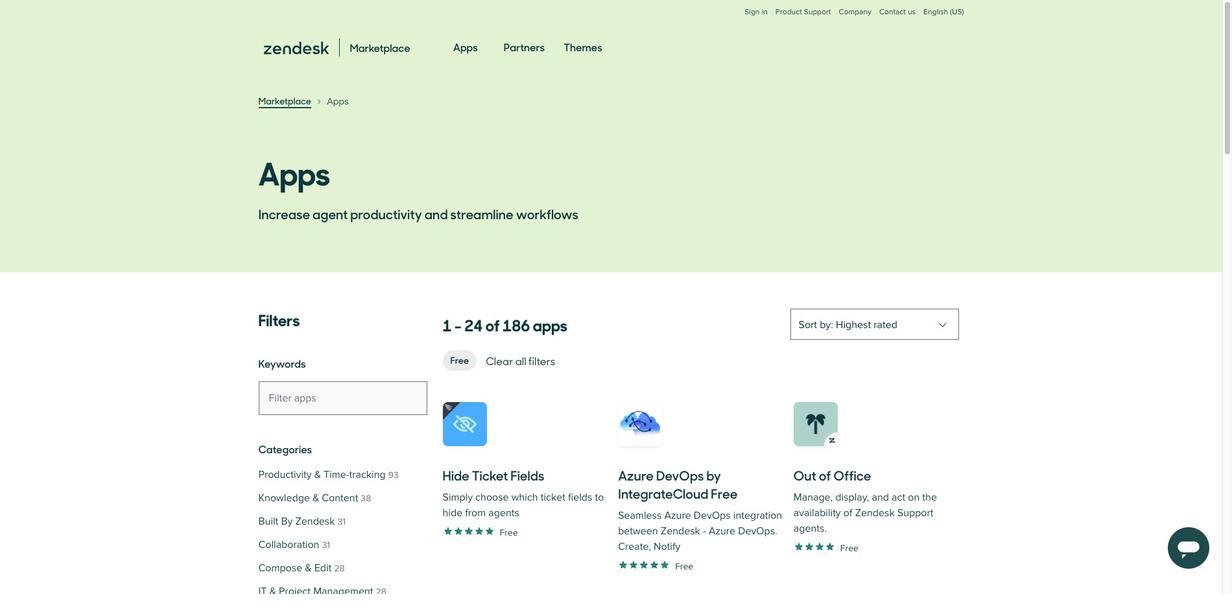 Task type: vqa. For each thing, say whether or not it's contained in the screenshot.


Task type: describe. For each thing, give the bounding box(es) containing it.
devops.
[[739, 525, 778, 538]]

seamless
[[618, 509, 662, 522]]

by
[[281, 515, 293, 528]]

agent
[[313, 204, 348, 223]]

sign in
[[745, 7, 768, 17]]

built by zendesk 31
[[259, 515, 346, 528]]

productivity
[[350, 204, 422, 223]]

hide
[[443, 466, 470, 485]]

Filter apps search field
[[259, 382, 427, 415]]

hide ticket fields simply choose which ticket fields to hide from agents
[[443, 466, 604, 520]]

sign
[[745, 7, 760, 17]]

contact
[[880, 7, 906, 17]]

built
[[259, 515, 279, 528]]

contact us link
[[880, 7, 916, 17]]

edit
[[314, 562, 332, 575]]

1 vertical spatial devops
[[694, 509, 731, 522]]

create,
[[618, 540, 651, 553]]

31 inside built by zendesk 31
[[338, 516, 346, 528]]

company link
[[839, 7, 872, 30]]

filters
[[529, 354, 556, 368]]

knowledge
[[259, 492, 310, 505]]

which
[[512, 491, 538, 504]]

choose
[[476, 491, 509, 504]]

out
[[794, 466, 817, 485]]

support inside global-navigation-secondary element
[[804, 7, 832, 17]]

2 vertical spatial of
[[844, 507, 853, 520]]

product support link
[[776, 7, 832, 17]]

fields
[[568, 491, 593, 504]]

& for time-
[[314, 468, 321, 481]]

global-navigation-secondary element
[[259, 0, 965, 30]]

tracking
[[349, 468, 386, 481]]

to
[[595, 491, 604, 504]]

simply
[[443, 491, 473, 504]]

productivity
[[259, 468, 312, 481]]

ticket
[[472, 466, 508, 485]]

by
[[707, 466, 721, 485]]

contact us
[[880, 7, 916, 17]]

us
[[908, 7, 916, 17]]

ticket
[[541, 491, 566, 504]]

agents
[[489, 507, 520, 520]]

0 horizontal spatial zendesk
[[296, 515, 335, 528]]

1 horizontal spatial of
[[819, 466, 831, 485]]

productivity & time-tracking 93
[[259, 468, 399, 481]]

manage,
[[794, 491, 833, 504]]

collaboration 31
[[259, 539, 330, 552]]

marketplace
[[259, 94, 311, 107]]

streamline
[[451, 204, 514, 223]]

0 vertical spatial -
[[455, 313, 462, 336]]

the
[[923, 491, 938, 504]]

categories
[[259, 442, 312, 456]]

free for out of office
[[841, 543, 859, 554]]

(us)
[[951, 7, 965, 17]]

zendesk image
[[264, 42, 329, 55]]

in
[[762, 7, 768, 17]]

clear all filters button
[[485, 352, 557, 370]]

azure devops by integratecloud free seamless azure devops integration between zendesk - azure devops. create, notify
[[618, 466, 783, 553]]

collaboration
[[259, 539, 320, 552]]

integration
[[734, 509, 783, 522]]

1
[[443, 313, 452, 336]]

english (us) link
[[924, 7, 965, 30]]

28
[[334, 563, 345, 574]]



Task type: locate. For each thing, give the bounding box(es) containing it.
0 horizontal spatial -
[[455, 313, 462, 336]]

zendesk down display,
[[856, 507, 895, 520]]

free for azure devops by integratecloud free
[[676, 561, 694, 572]]

1 - 24 of 186 apps
[[443, 313, 568, 336]]

1 vertical spatial support
[[898, 507, 934, 520]]

apps link
[[453, 29, 478, 66]]

2 horizontal spatial zendesk
[[856, 507, 895, 520]]

availability
[[794, 507, 841, 520]]

all
[[516, 354, 527, 368]]

support
[[804, 7, 832, 17], [898, 507, 934, 520]]

0 vertical spatial azure
[[618, 466, 654, 485]]

1 vertical spatial 31
[[322, 540, 330, 551]]

devops down by
[[694, 509, 731, 522]]

increase agent productivity and streamline workflows
[[259, 204, 579, 223]]

1 vertical spatial azure
[[665, 509, 691, 522]]

azure down integratecloud
[[665, 509, 691, 522]]

24
[[465, 313, 483, 336]]

and left 'act' at the right of page
[[872, 491, 890, 504]]

office
[[834, 466, 872, 485]]

display,
[[836, 491, 870, 504]]

apps up increase
[[259, 149, 330, 194]]

0 vertical spatial 31
[[338, 516, 346, 528]]

of right 24
[[486, 313, 500, 336]]

english
[[924, 7, 949, 17]]

partners
[[504, 40, 545, 54]]

apps right marketplace
[[327, 95, 349, 107]]

product support
[[776, 7, 832, 17]]

free inside azure devops by integratecloud free seamless azure devops integration between zendesk - azure devops. create, notify
[[711, 484, 738, 503]]

0 vertical spatial apps
[[453, 40, 478, 54]]

1 vertical spatial and
[[872, 491, 890, 504]]

0 vertical spatial devops
[[657, 466, 704, 485]]

free up integration
[[711, 484, 738, 503]]

1 horizontal spatial and
[[872, 491, 890, 504]]

1 horizontal spatial -
[[703, 525, 706, 538]]

company
[[839, 7, 872, 17]]

0 horizontal spatial support
[[804, 7, 832, 17]]

apps
[[453, 40, 478, 54], [327, 95, 349, 107], [259, 149, 330, 194]]

31
[[338, 516, 346, 528], [322, 540, 330, 551]]

time-
[[324, 468, 349, 481]]

& left 'edit' on the bottom of page
[[305, 562, 312, 575]]

azure left the devops.
[[709, 525, 736, 538]]

31 down the content
[[338, 516, 346, 528]]

english (us)
[[924, 7, 965, 17]]

31 inside collaboration 31
[[322, 540, 330, 551]]

& for edit
[[305, 562, 312, 575]]

0 horizontal spatial 31
[[322, 540, 330, 551]]

0 horizontal spatial azure
[[618, 466, 654, 485]]

apps
[[533, 313, 568, 336]]

notify
[[654, 540, 681, 553]]

and
[[425, 204, 448, 223], [872, 491, 890, 504]]

free down notify
[[676, 561, 694, 572]]

devops
[[657, 466, 704, 485], [694, 509, 731, 522]]

1 horizontal spatial support
[[898, 507, 934, 520]]

1 vertical spatial &
[[313, 492, 319, 505]]

free down availability
[[841, 543, 859, 554]]

free down agents
[[500, 527, 518, 538]]

- right 1
[[455, 313, 462, 336]]

- inside azure devops by integratecloud free seamless azure devops integration between zendesk - azure devops. create, notify
[[703, 525, 706, 538]]

free down 1
[[451, 354, 469, 367]]

azure
[[618, 466, 654, 485], [665, 509, 691, 522], [709, 525, 736, 538]]

zendesk inside azure devops by integratecloud free seamless azure devops integration between zendesk - azure devops. create, notify
[[661, 525, 701, 538]]

&
[[314, 468, 321, 481], [313, 492, 319, 505], [305, 562, 312, 575]]

2 vertical spatial &
[[305, 562, 312, 575]]

& for content
[[313, 492, 319, 505]]

1 vertical spatial apps
[[327, 95, 349, 107]]

sign in link
[[745, 7, 768, 17]]

increase
[[259, 204, 310, 223]]

1 horizontal spatial 31
[[338, 516, 346, 528]]

and inside out of office manage, display, and act on the availability of zendesk support agents.
[[872, 491, 890, 504]]

agents.
[[794, 522, 827, 535]]

support right product at the top right of page
[[804, 7, 832, 17]]

workflows
[[516, 204, 579, 223]]

themes link
[[564, 29, 603, 66]]

support inside out of office manage, display, and act on the availability of zendesk support agents.
[[898, 507, 934, 520]]

0 horizontal spatial of
[[486, 313, 500, 336]]

clear
[[486, 354, 514, 368]]

fields
[[511, 466, 545, 485]]

devops left by
[[657, 466, 704, 485]]

0 horizontal spatial and
[[425, 204, 448, 223]]

filters
[[259, 308, 300, 331]]

2 vertical spatial azure
[[709, 525, 736, 538]]

- left the devops.
[[703, 525, 706, 538]]

between
[[618, 525, 658, 538]]

zendesk
[[856, 507, 895, 520], [296, 515, 335, 528], [661, 525, 701, 538]]

& left time-
[[314, 468, 321, 481]]

1 vertical spatial -
[[703, 525, 706, 538]]

themes
[[564, 40, 603, 54]]

2 horizontal spatial of
[[844, 507, 853, 520]]

zendesk down knowledge & content 38
[[296, 515, 335, 528]]

from
[[465, 507, 486, 520]]

free for hide ticket fields
[[500, 527, 518, 538]]

0 vertical spatial of
[[486, 313, 500, 336]]

1 horizontal spatial azure
[[665, 509, 691, 522]]

and left streamline
[[425, 204, 448, 223]]

clear all filters
[[486, 354, 556, 368]]

of down display,
[[844, 507, 853, 520]]

apps left partners
[[453, 40, 478, 54]]

None search field
[[259, 382, 427, 415]]

zendesk inside out of office manage, display, and act on the availability of zendesk support agents.
[[856, 507, 895, 520]]

2 horizontal spatial azure
[[709, 525, 736, 538]]

azure up seamless
[[618, 466, 654, 485]]

of right out
[[819, 466, 831, 485]]

free
[[451, 354, 469, 367], [711, 484, 738, 503], [500, 527, 518, 538], [841, 543, 859, 554], [676, 561, 694, 572]]

& left the content
[[313, 492, 319, 505]]

hide
[[443, 507, 463, 520]]

1 vertical spatial of
[[819, 466, 831, 485]]

content
[[322, 492, 358, 505]]

0 vertical spatial and
[[425, 204, 448, 223]]

0 vertical spatial &
[[314, 468, 321, 481]]

186
[[503, 313, 530, 336]]

compose
[[259, 562, 302, 575]]

zendesk up notify
[[661, 525, 701, 538]]

knowledge & content 38
[[259, 492, 371, 505]]

31 up 'edit' on the bottom of page
[[322, 540, 330, 551]]

2 vertical spatial apps
[[259, 149, 330, 194]]

support down on
[[898, 507, 934, 520]]

38
[[361, 493, 371, 504]]

keywords
[[259, 356, 306, 370]]

integratecloud
[[618, 484, 709, 503]]

partners link
[[504, 29, 545, 66]]

compose & edit 28
[[259, 562, 345, 575]]

of
[[486, 313, 500, 336], [819, 466, 831, 485], [844, 507, 853, 520]]

-
[[455, 313, 462, 336], [703, 525, 706, 538]]

product
[[776, 7, 802, 17]]

marketplace link
[[259, 94, 311, 108]]

act
[[892, 491, 906, 504]]

out of office manage, display, and act on the availability of zendesk support agents.
[[794, 466, 938, 535]]

1 horizontal spatial zendesk
[[661, 525, 701, 538]]

0 vertical spatial support
[[804, 7, 832, 17]]

93
[[388, 470, 399, 481]]

on
[[909, 491, 920, 504]]



